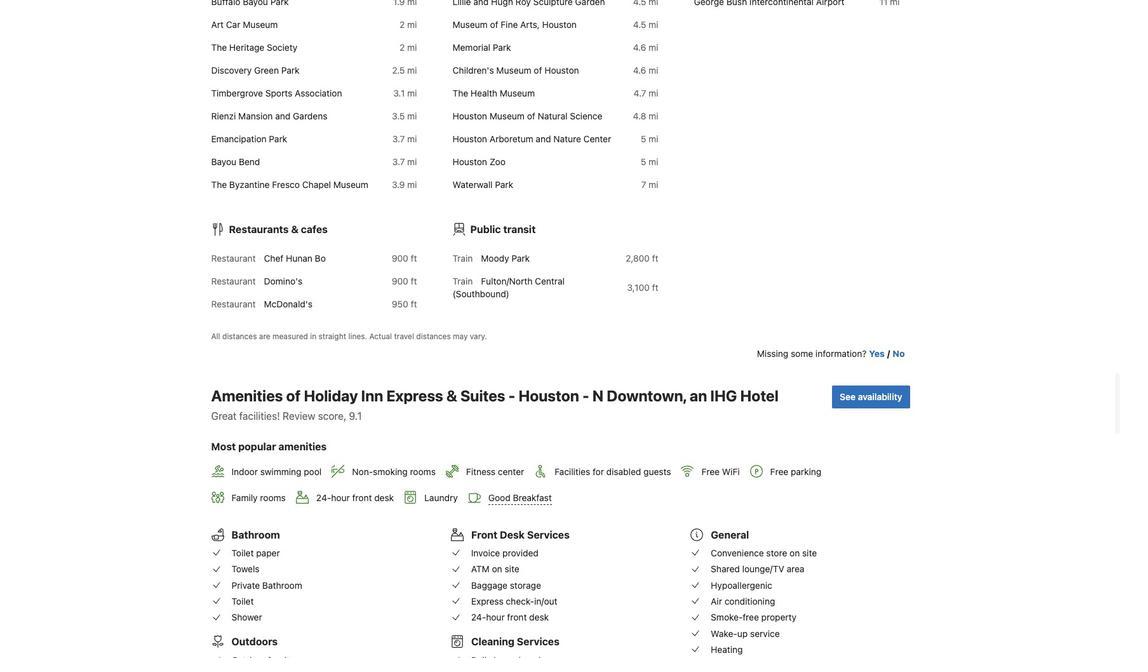 Task type: vqa. For each thing, say whether or not it's contained in the screenshot.
MI corresponding to Houston Museum of Natural Science
yes



Task type: locate. For each thing, give the bounding box(es) containing it.
24-hour front desk down express check-in/out
[[471, 612, 549, 623]]

bathroom
[[232, 529, 280, 541], [262, 580, 302, 591]]

2 vertical spatial restaurant
[[211, 299, 256, 310]]

2,800 ft
[[626, 253, 658, 264]]

in
[[310, 332, 317, 341]]

toilet down private
[[232, 596, 254, 607]]

waterwall
[[453, 179, 493, 190]]

actual
[[369, 332, 392, 341]]

2 3.7 mi from the top
[[393, 156, 417, 167]]

hour
[[331, 492, 350, 503], [486, 612, 505, 623]]

and
[[275, 111, 291, 121], [536, 134, 551, 144]]

popular
[[238, 441, 276, 452]]

2 2 mi from the top
[[400, 42, 417, 53]]

the left "health" in the top of the page
[[453, 88, 468, 99]]

3 restaurant from the top
[[211, 299, 256, 310]]

1 distances from the left
[[222, 332, 257, 341]]

wifi
[[722, 466, 740, 477]]

nature
[[553, 134, 581, 144]]

houston right arts,
[[542, 19, 577, 30]]

shared
[[711, 564, 740, 575]]

mi for the byzantine fresco chapel museum
[[407, 179, 417, 190]]

1 2 mi from the top
[[400, 19, 417, 30]]

24-hour front desk down non-
[[316, 492, 394, 503]]

0 vertical spatial on
[[790, 548, 800, 559]]

houston zoo
[[453, 156, 506, 167]]

1 horizontal spatial &
[[446, 387, 457, 405]]

free left parking
[[770, 466, 789, 477]]

2 toilet from the top
[[232, 596, 254, 607]]

0 vertical spatial 24-
[[316, 492, 331, 503]]

3.7 down 3.5
[[393, 134, 405, 144]]

1 vertical spatial on
[[492, 564, 502, 575]]

1 vertical spatial site
[[505, 564, 519, 575]]

1 horizontal spatial -
[[582, 387, 589, 405]]

0 horizontal spatial front
[[352, 492, 372, 503]]

express down baggage at the left of page
[[471, 596, 504, 607]]

wake-
[[711, 628, 737, 639]]

site up baggage storage
[[505, 564, 519, 575]]

3.7 mi for bayou bend
[[393, 156, 417, 167]]

rooms down indoor swimming pool on the bottom left of page
[[260, 492, 286, 503]]

2.5
[[392, 65, 405, 76]]

0 horizontal spatial and
[[275, 111, 291, 121]]

900 for chef hunan bo
[[392, 253, 408, 264]]

1 horizontal spatial express
[[471, 596, 504, 607]]

1 vertical spatial the
[[453, 88, 468, 99]]

1 vertical spatial 4.6 mi
[[633, 65, 658, 76]]

4.6 mi
[[633, 42, 658, 53], [633, 65, 658, 76]]

2 4.6 from the top
[[633, 65, 646, 76]]

4.6 down the 4.5
[[633, 42, 646, 53]]

houston arboretum and nature center
[[453, 134, 611, 144]]

of up review
[[286, 387, 301, 405]]

1 5 from the top
[[641, 134, 646, 144]]

0 vertical spatial desk
[[374, 492, 394, 503]]

24- down pool
[[316, 492, 331, 503]]

toilet for toilet
[[232, 596, 254, 607]]

4.6 mi down 4.5 mi
[[633, 42, 658, 53]]

0 vertical spatial front
[[352, 492, 372, 503]]

timbergrove sports association
[[211, 88, 342, 99]]

sports
[[265, 88, 292, 99]]

0 vertical spatial 900
[[392, 253, 408, 264]]

park down rienzi mansion and gardens on the top left of page
[[269, 134, 287, 144]]

and down sports
[[275, 111, 291, 121]]

1 vertical spatial rooms
[[260, 492, 286, 503]]

store
[[766, 548, 787, 559]]

front down express check-in/out
[[507, 612, 527, 623]]

park right moody
[[512, 253, 530, 264]]

the for the heritage society
[[211, 42, 227, 53]]

the down art
[[211, 42, 227, 53]]

2 2 from the top
[[400, 42, 405, 53]]

mi for memorial park
[[649, 42, 658, 53]]

0 vertical spatial 5
[[641, 134, 646, 144]]

2 train from the top
[[453, 276, 473, 287]]

the down bayou
[[211, 179, 227, 190]]

0 vertical spatial toilet
[[232, 548, 254, 559]]

train up (southbound)
[[453, 276, 473, 287]]

1 vertical spatial restaurant
[[211, 276, 256, 287]]

museum up 'arboretum'
[[490, 111, 525, 121]]

4.6 mi up 4.7 mi
[[633, 65, 658, 76]]

2 mi
[[400, 19, 417, 30], [400, 42, 417, 53]]

1 vertical spatial services
[[517, 636, 560, 648]]

4.6 up 4.7
[[633, 65, 646, 76]]

train for moody park
[[453, 253, 473, 264]]

museum up memorial
[[453, 19, 488, 30]]

1 vertical spatial hour
[[486, 612, 505, 623]]

bathroom down paper
[[262, 580, 302, 591]]

5 down 4.8 mi at the top right
[[641, 134, 646, 144]]

site up area
[[802, 548, 817, 559]]

atm on site
[[471, 564, 519, 575]]

breakfast
[[513, 492, 552, 503]]

5
[[641, 134, 646, 144], [641, 156, 646, 167]]

3.7 mi for emancipation park
[[393, 134, 417, 144]]

all distances are measured in straight lines. actual travel distances may vary.
[[211, 332, 487, 341]]

1 vertical spatial 24-
[[471, 612, 486, 623]]

park down zoo
[[495, 179, 513, 190]]

restaurant for chef hunan bo
[[211, 253, 256, 264]]

1 vertical spatial 2 mi
[[400, 42, 417, 53]]

2 5 from the top
[[641, 156, 646, 167]]

0 vertical spatial 4.6
[[633, 42, 646, 53]]

front down non-
[[352, 492, 372, 503]]

0 vertical spatial and
[[275, 111, 291, 121]]

restaurant for domino's
[[211, 276, 256, 287]]

2 5 mi from the top
[[641, 156, 658, 167]]

fitness center
[[466, 466, 524, 477]]

1 horizontal spatial and
[[536, 134, 551, 144]]

1 restaurant from the top
[[211, 253, 256, 264]]

toilet up towels
[[232, 548, 254, 559]]

distances left the may
[[416, 332, 451, 341]]

1 vertical spatial front
[[507, 612, 527, 623]]

0 horizontal spatial 24-hour front desk
[[316, 492, 394, 503]]

1 horizontal spatial desk
[[529, 612, 549, 623]]

1 horizontal spatial free
[[770, 466, 789, 477]]

mi
[[407, 19, 417, 30], [649, 19, 658, 30], [407, 42, 417, 53], [649, 42, 658, 53], [407, 65, 417, 76], [649, 65, 658, 76], [407, 88, 417, 99], [649, 88, 658, 99], [407, 111, 417, 121], [649, 111, 658, 121], [407, 134, 417, 144], [649, 134, 658, 144], [407, 156, 417, 167], [649, 156, 658, 167], [407, 179, 417, 190], [649, 179, 658, 190]]

1 - from the left
[[509, 387, 515, 405]]

0 vertical spatial &
[[291, 224, 299, 235]]

shared lounge/tv area
[[711, 564, 805, 575]]

1 3.7 mi from the top
[[393, 134, 417, 144]]

desk down smoking
[[374, 492, 394, 503]]

5 mi up "7 mi"
[[641, 156, 658, 167]]

park down fine
[[493, 42, 511, 53]]

0 vertical spatial 2 mi
[[400, 19, 417, 30]]

downtown,
[[607, 387, 687, 405]]

0 vertical spatial the
[[211, 42, 227, 53]]

lounge/tv
[[742, 564, 784, 575]]

0 horizontal spatial express
[[387, 387, 443, 405]]

fitness
[[466, 466, 496, 477]]

1 vertical spatial 900
[[392, 276, 408, 287]]

1 horizontal spatial 24-
[[471, 612, 486, 623]]

and left nature
[[536, 134, 551, 144]]

site
[[802, 548, 817, 559], [505, 564, 519, 575]]

free for free parking
[[770, 466, 789, 477]]

center
[[498, 466, 524, 477]]

restaurants
[[229, 224, 289, 235]]

mi for art car museum
[[407, 19, 417, 30]]

n
[[593, 387, 604, 405]]

1 900 from the top
[[392, 253, 408, 264]]

1 vertical spatial 5
[[641, 156, 646, 167]]

free
[[702, 466, 720, 477], [770, 466, 789, 477]]

0 vertical spatial train
[[453, 253, 473, 264]]

timbergrove
[[211, 88, 263, 99]]

on right atm
[[492, 564, 502, 575]]

distances right all
[[222, 332, 257, 341]]

services down in/out
[[517, 636, 560, 648]]

2 mi for society
[[400, 42, 417, 53]]

the
[[211, 42, 227, 53], [453, 88, 468, 99], [211, 179, 227, 190]]

travel
[[394, 332, 414, 341]]

smoke-free property
[[711, 612, 797, 623]]

mi for waterwall park
[[649, 179, 658, 190]]

& left the cafes
[[291, 224, 299, 235]]

- right suites
[[509, 387, 515, 405]]

4.7 mi
[[634, 88, 658, 99]]

1 900 ft from the top
[[392, 253, 417, 264]]

good breakfast
[[488, 492, 552, 503]]

1 5 mi from the top
[[641, 134, 658, 144]]

emancipation
[[211, 134, 267, 144]]

1 vertical spatial train
[[453, 276, 473, 287]]

2 900 from the top
[[392, 276, 408, 287]]

1 vertical spatial 3.7 mi
[[393, 156, 417, 167]]

4.6
[[633, 42, 646, 53], [633, 65, 646, 76]]

0 vertical spatial 3.7 mi
[[393, 134, 417, 144]]

bathroom up toilet paper
[[232, 529, 280, 541]]

2,800
[[626, 253, 650, 264]]

bayou bend
[[211, 156, 260, 167]]

1 vertical spatial and
[[536, 134, 551, 144]]

1 train from the top
[[453, 253, 473, 264]]

mi for houston museum of natural science
[[649, 111, 658, 121]]

of down arts,
[[534, 65, 542, 76]]

4.8 mi
[[633, 111, 658, 121]]

park for emancipation park
[[269, 134, 287, 144]]

900 ft
[[392, 253, 417, 264], [392, 276, 417, 287]]

3.7 mi up 3.9 mi
[[393, 156, 417, 167]]

1 vertical spatial 24-hour front desk
[[471, 612, 549, 623]]

desk down in/out
[[529, 612, 549, 623]]

3.7 mi down 3.5 mi
[[393, 134, 417, 144]]

transit
[[503, 224, 536, 235]]

1 vertical spatial 3.7
[[393, 156, 405, 167]]

0 vertical spatial 3.7
[[393, 134, 405, 144]]

mi for emancipation park
[[407, 134, 417, 144]]

houston up waterwall on the top left of the page
[[453, 156, 487, 167]]

free left wifi
[[702, 466, 720, 477]]

1 3.7 from the top
[[393, 134, 405, 144]]

society
[[267, 42, 297, 53]]

1 horizontal spatial 24-hour front desk
[[471, 612, 549, 623]]

air
[[711, 596, 722, 607]]

restaurant down restaurants in the left of the page
[[211, 253, 256, 264]]

1 toilet from the top
[[232, 548, 254, 559]]

the byzantine fresco chapel museum
[[211, 179, 368, 190]]

great
[[211, 411, 237, 422]]

0 horizontal spatial site
[[505, 564, 519, 575]]

24- up 'cleaning'
[[471, 612, 486, 623]]

mi for rienzi mansion and gardens
[[407, 111, 417, 121]]

houston left n
[[519, 387, 579, 405]]

air conditioning
[[711, 596, 775, 607]]

mi for the heritage society
[[407, 42, 417, 53]]

0 vertical spatial 2
[[400, 19, 405, 30]]

museum up the health museum
[[496, 65, 531, 76]]

0 vertical spatial express
[[387, 387, 443, 405]]

1 vertical spatial express
[[471, 596, 504, 607]]

0 horizontal spatial free
[[702, 466, 720, 477]]

smoking
[[373, 466, 408, 477]]

2 vertical spatial the
[[211, 179, 227, 190]]

zoo
[[490, 156, 506, 167]]

- left n
[[582, 387, 589, 405]]

mi for discovery green park
[[407, 65, 417, 76]]

2 free from the left
[[770, 466, 789, 477]]

0 vertical spatial 4.6 mi
[[633, 42, 658, 53]]

are
[[259, 332, 270, 341]]

restaurant left domino's
[[211, 276, 256, 287]]

1 horizontal spatial distances
[[416, 332, 451, 341]]

waterwall park
[[453, 179, 513, 190]]

0 vertical spatial restaurant
[[211, 253, 256, 264]]

0 horizontal spatial &
[[291, 224, 299, 235]]

bayou
[[211, 156, 236, 167]]

3.7 for park
[[393, 134, 405, 144]]

car
[[226, 19, 240, 30]]

atm
[[471, 564, 490, 575]]

1 vertical spatial 4.6
[[633, 65, 646, 76]]

express right inn
[[387, 387, 443, 405]]

restaurant up all
[[211, 299, 256, 310]]

storage
[[510, 580, 541, 591]]

1 vertical spatial bathroom
[[262, 580, 302, 591]]

museum up the heritage society
[[243, 19, 278, 30]]

bo
[[315, 253, 326, 264]]

1 vertical spatial &
[[446, 387, 457, 405]]

services up provided
[[527, 529, 570, 541]]

1 2 from the top
[[400, 19, 405, 30]]

5 mi down 4.8 mi at the top right
[[641, 134, 658, 144]]

towels
[[232, 564, 260, 575]]

0 horizontal spatial -
[[509, 387, 515, 405]]

1 free from the left
[[702, 466, 720, 477]]

mi for timbergrove sports association
[[407, 88, 417, 99]]

front
[[352, 492, 372, 503], [507, 612, 527, 623]]

art
[[211, 19, 224, 30]]

0 horizontal spatial distances
[[222, 332, 257, 341]]

3.7 up 3.9
[[393, 156, 405, 167]]

disabled
[[606, 466, 641, 477]]

rooms up laundry
[[410, 466, 436, 477]]

7
[[641, 179, 646, 190]]

availability
[[858, 391, 902, 402]]

train left moody
[[453, 253, 473, 264]]

houston down "health" in the top of the page
[[453, 111, 487, 121]]

1 4.6 mi from the top
[[633, 42, 658, 53]]

1 horizontal spatial front
[[507, 612, 527, 623]]

5 for houston arboretum and nature center
[[641, 134, 646, 144]]

see
[[840, 391, 856, 402]]

1 vertical spatial 5 mi
[[641, 156, 658, 167]]

0 vertical spatial site
[[802, 548, 817, 559]]

1 4.6 from the top
[[633, 42, 646, 53]]

2 restaurant from the top
[[211, 276, 256, 287]]

0 vertical spatial 24-hour front desk
[[316, 492, 394, 503]]

free wifi
[[702, 466, 740, 477]]

0 vertical spatial 900 ft
[[392, 253, 417, 264]]

0 vertical spatial 5 mi
[[641, 134, 658, 144]]

2 3.7 from the top
[[393, 156, 405, 167]]

on up area
[[790, 548, 800, 559]]

mi for houston arboretum and nature center
[[649, 134, 658, 144]]

of inside amenities of holiday inn express & suites - houston - n downtown, an ihg hotel great facilities! review score, 9.1
[[286, 387, 301, 405]]

on
[[790, 548, 800, 559], [492, 564, 502, 575]]

950 ft
[[392, 299, 417, 310]]

5 up 7
[[641, 156, 646, 167]]

1 vertical spatial 900 ft
[[392, 276, 417, 287]]

up
[[737, 628, 748, 639]]

/
[[887, 348, 890, 359]]

2 4.6 mi from the top
[[633, 65, 658, 76]]

1 horizontal spatial rooms
[[410, 466, 436, 477]]

discovery
[[211, 65, 252, 76]]

0 vertical spatial hour
[[331, 492, 350, 503]]

2 900 ft from the top
[[392, 276, 417, 287]]

1 vertical spatial 2
[[400, 42, 405, 53]]

1 vertical spatial toilet
[[232, 596, 254, 607]]

& left suites
[[446, 387, 457, 405]]

children's
[[453, 65, 494, 76]]



Task type: describe. For each thing, give the bounding box(es) containing it.
4.6 mi for memorial park
[[633, 42, 658, 53]]

paper
[[256, 548, 280, 559]]

museum right chapel
[[333, 179, 368, 190]]

3.1
[[393, 88, 405, 99]]

public transit
[[470, 224, 536, 235]]

family rooms
[[232, 492, 286, 503]]

1 vertical spatial desk
[[529, 612, 549, 623]]

indoor
[[232, 466, 258, 477]]

amenities of holiday inn express & suites - houston - n downtown, an ihg hotel great facilities! review score, 9.1
[[211, 387, 779, 422]]

science
[[570, 111, 603, 121]]

non-smoking rooms
[[352, 466, 436, 477]]

discovery green park
[[211, 65, 300, 76]]

houston inside amenities of holiday inn express & suites - houston - n downtown, an ihg hotel great facilities! review score, 9.1
[[519, 387, 579, 405]]

wake-up service
[[711, 628, 780, 639]]

property
[[761, 612, 797, 623]]

association
[[295, 88, 342, 99]]

amenities
[[279, 441, 327, 452]]

smoke-
[[711, 612, 743, 623]]

chef
[[264, 253, 283, 264]]

3.7 for bend
[[393, 156, 405, 167]]

parking
[[791, 466, 822, 477]]

0 horizontal spatial on
[[492, 564, 502, 575]]

score,
[[318, 411, 346, 422]]

restaurant for mcdonald's
[[211, 299, 256, 310]]

indoor swimming pool
[[232, 466, 322, 477]]

5 mi for houston zoo
[[641, 156, 658, 167]]

mi for bayou bend
[[407, 156, 417, 167]]

moody
[[481, 253, 509, 264]]

park for waterwall park
[[495, 179, 513, 190]]

see availability button
[[832, 386, 910, 409]]

mi for children's museum of houston
[[649, 65, 658, 76]]

front
[[471, 529, 498, 541]]

the for the health museum
[[453, 88, 468, 99]]

houston up natural
[[545, 65, 579, 76]]

children's museum of houston
[[453, 65, 579, 76]]

green
[[254, 65, 279, 76]]

(southbound)
[[453, 289, 509, 299]]

desk
[[500, 529, 525, 541]]

art car museum
[[211, 19, 278, 30]]

review
[[283, 411, 315, 422]]

fine
[[501, 19, 518, 30]]

houston up houston zoo
[[453, 134, 487, 144]]

convenience
[[711, 548, 764, 559]]

for
[[593, 466, 604, 477]]

0 vertical spatial services
[[527, 529, 570, 541]]

swimming
[[260, 466, 301, 477]]

the for the byzantine fresco chapel museum
[[211, 179, 227, 190]]

2 for the heritage society
[[400, 42, 405, 53]]

restaurants & cafes
[[229, 224, 328, 235]]

provided
[[503, 548, 539, 559]]

area
[[787, 564, 805, 575]]

0 horizontal spatial desk
[[374, 492, 394, 503]]

950
[[392, 299, 408, 310]]

service
[[750, 628, 780, 639]]

0 horizontal spatial hour
[[331, 492, 350, 503]]

bend
[[239, 156, 260, 167]]

shower
[[232, 612, 262, 623]]

heritage
[[229, 42, 264, 53]]

lines.
[[348, 332, 367, 341]]

1 horizontal spatial site
[[802, 548, 817, 559]]

2 distances from the left
[[416, 332, 451, 341]]

mi for the health museum
[[649, 88, 658, 99]]

& inside amenities of holiday inn express & suites - houston - n downtown, an ihg hotel great facilities! review score, 9.1
[[446, 387, 457, 405]]

public
[[470, 224, 501, 235]]

0 vertical spatial bathroom
[[232, 529, 280, 541]]

mi for houston zoo
[[649, 156, 658, 167]]

3.9
[[392, 179, 405, 190]]

free parking
[[770, 466, 822, 477]]

mi for museum of fine arts, houston
[[649, 19, 658, 30]]

hypoallergenic
[[711, 580, 772, 591]]

measured
[[273, 332, 308, 341]]

1 horizontal spatial on
[[790, 548, 800, 559]]

may
[[453, 332, 468, 341]]

general
[[711, 529, 749, 541]]

missing some information? yes / no
[[757, 348, 905, 359]]

baggage storage
[[471, 580, 541, 591]]

ft for hunan
[[411, 253, 417, 264]]

0 horizontal spatial rooms
[[260, 492, 286, 503]]

3.5 mi
[[392, 111, 417, 121]]

ft for park
[[652, 253, 658, 264]]

900 ft for domino's
[[392, 276, 417, 287]]

4.6 mi for children's museum of houston
[[633, 65, 658, 76]]

no button
[[893, 348, 905, 360]]

2 mi for museum
[[400, 19, 417, 30]]

2 for art car museum
[[400, 19, 405, 30]]

family
[[232, 492, 258, 503]]

domino's
[[264, 276, 303, 287]]

5 for houston zoo
[[641, 156, 646, 167]]

most
[[211, 441, 236, 452]]

4.6 for children's museum of houston
[[633, 65, 646, 76]]

chef hunan bo
[[264, 253, 326, 264]]

outdoors
[[232, 636, 278, 648]]

0 horizontal spatial 24-
[[316, 492, 331, 503]]

park for memorial park
[[493, 42, 511, 53]]

museum of fine arts, houston
[[453, 19, 577, 30]]

check-
[[506, 596, 534, 607]]

free for free wifi
[[702, 466, 720, 477]]

900 ft for chef hunan bo
[[392, 253, 417, 264]]

9.1
[[349, 411, 362, 422]]

1 horizontal spatial hour
[[486, 612, 505, 623]]

4.8
[[633, 111, 646, 121]]

train for fulton/north central (southbound)
[[453, 276, 473, 287]]

chapel
[[302, 179, 331, 190]]

cleaning
[[471, 636, 515, 648]]

health
[[471, 88, 497, 99]]

4.6 for memorial park
[[633, 42, 646, 53]]

and for nature
[[536, 134, 551, 144]]

amenities
[[211, 387, 283, 405]]

memorial
[[453, 42, 490, 53]]

2 - from the left
[[582, 387, 589, 405]]

park right green
[[281, 65, 300, 76]]

emancipation park
[[211, 134, 287, 144]]

museum down children's museum of houston
[[500, 88, 535, 99]]

cleaning services
[[471, 636, 560, 648]]

some
[[791, 348, 813, 359]]

of left fine
[[490, 19, 498, 30]]

and for gardens
[[275, 111, 291, 121]]

invoice
[[471, 548, 500, 559]]

baggage
[[471, 580, 508, 591]]

900 for domino's
[[392, 276, 408, 287]]

toilet for toilet paper
[[232, 548, 254, 559]]

5 mi for houston arboretum and nature center
[[641, 134, 658, 144]]

facilities for disabled guests
[[555, 466, 671, 477]]

park for moody park
[[512, 253, 530, 264]]

express inside amenities of holiday inn express & suites - houston - n downtown, an ihg hotel great facilities! review score, 9.1
[[387, 387, 443, 405]]

central
[[535, 276, 565, 287]]

information?
[[816, 348, 867, 359]]

express check-in/out
[[471, 596, 557, 607]]

laundry
[[424, 492, 458, 503]]

inn
[[361, 387, 383, 405]]

the heritage society
[[211, 42, 297, 53]]

ft for central
[[652, 282, 658, 293]]

0 vertical spatial rooms
[[410, 466, 436, 477]]

3.5
[[392, 111, 405, 121]]

heating
[[711, 644, 743, 655]]

of left natural
[[527, 111, 535, 121]]



